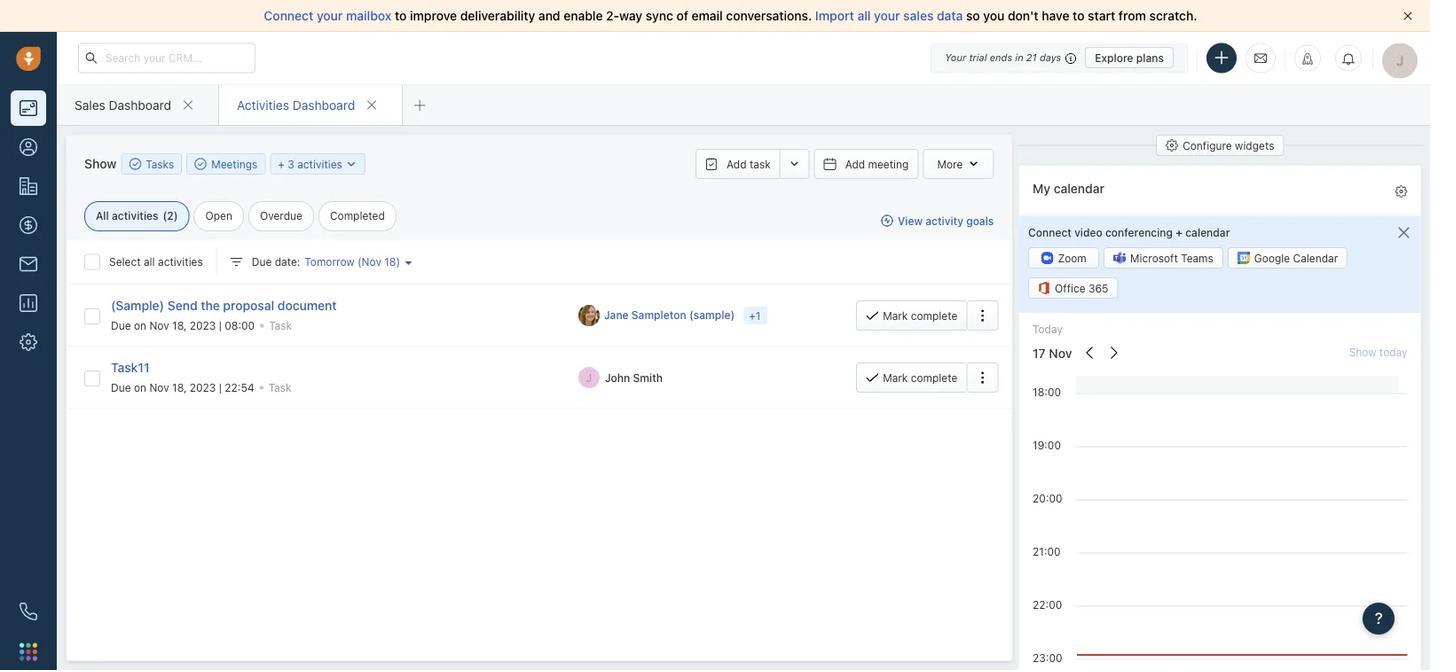 Task type: describe. For each thing, give the bounding box(es) containing it.
tomorrow
[[305, 256, 355, 268]]

+ 3 activities link
[[278, 156, 358, 173]]

mark complete for (sample) send the proposal document
[[883, 309, 958, 322]]

john smith
[[605, 372, 663, 384]]

down image
[[345, 158, 358, 171]]

the
[[201, 298, 220, 313]]

20:00
[[1032, 493, 1062, 505]]

(sample)
[[689, 309, 735, 322]]

connect your mailbox to improve deliverability and enable 2-way sync of email conversations. import all your sales data so you don't have to start from scratch.
[[264, 8, 1197, 23]]

18, for (sample) send the proposal document
[[172, 319, 187, 332]]

don't
[[1008, 8, 1039, 23]]

due on nov 18, 2023 | 08:00
[[111, 319, 255, 332]]

sales dashboard
[[75, 98, 171, 112]]

of
[[676, 8, 688, 23]]

19:00
[[1032, 440, 1061, 452]]

+ 3 activities
[[278, 158, 342, 170]]

send
[[167, 298, 197, 313]]

+1
[[749, 309, 761, 322]]

23:00
[[1032, 653, 1062, 665]]

google calendar
[[1254, 252, 1338, 264]]

so
[[966, 8, 980, 23]]

tasks
[[146, 158, 174, 170]]

1 horizontal spatial +
[[1175, 226, 1182, 238]]

import all your sales data link
[[815, 8, 966, 23]]

nov for due on nov 18, 2023 | 22:54
[[149, 382, 169, 394]]

john
[[605, 372, 630, 384]]

import
[[815, 8, 854, 23]]

3
[[288, 158, 294, 170]]

microsoft teams button
[[1103, 247, 1223, 269]]

your trial ends in 21 days
[[945, 52, 1061, 63]]

365
[[1088, 282, 1108, 294]]

phone image
[[20, 603, 37, 621]]

your
[[945, 52, 966, 63]]

due date:
[[252, 256, 300, 268]]

17 nov
[[1032, 347, 1072, 361]]

more
[[937, 158, 963, 170]]

) for all activities ( 2 )
[[174, 210, 178, 222]]

overdue
[[260, 210, 302, 222]]

22:54
[[225, 382, 254, 394]]

meetings
[[211, 158, 258, 170]]

proposal
[[223, 298, 274, 313]]

(sample) send the proposal document
[[111, 298, 337, 313]]

view
[[898, 215, 923, 227]]

task for task11
[[268, 382, 291, 394]]

0 vertical spatial (
[[163, 210, 167, 222]]

phone element
[[11, 594, 46, 630]]

sync
[[646, 8, 673, 23]]

activities dashboard
[[237, 98, 355, 112]]

explore
[[1095, 51, 1133, 64]]

explore plans link
[[1085, 47, 1174, 68]]

today
[[1032, 323, 1062, 336]]

jane sampleton (sample)
[[604, 309, 735, 322]]

add task button
[[696, 149, 780, 179]]

improve
[[410, 8, 457, 23]]

way
[[619, 8, 642, 23]]

send email image
[[1254, 51, 1267, 65]]

meeting
[[868, 158, 909, 170]]

| for (sample) send the proposal document
[[219, 319, 222, 332]]

start
[[1088, 8, 1115, 23]]

activity
[[926, 215, 963, 227]]

due for task11
[[111, 382, 131, 394]]

sales
[[903, 8, 934, 23]]

0 vertical spatial due
[[252, 256, 272, 268]]

configure widgets button
[[1156, 135, 1284, 156]]

you
[[983, 8, 1005, 23]]

) for tomorrow ( nov 18 )
[[396, 256, 400, 268]]

conferencing
[[1105, 226, 1172, 238]]

17
[[1032, 347, 1045, 361]]

view activity goals
[[898, 215, 994, 227]]

office
[[1054, 282, 1085, 294]]

my calendar
[[1032, 181, 1104, 196]]

ends
[[990, 52, 1012, 63]]

add for add meeting
[[845, 158, 865, 170]]

microsoft teams
[[1130, 252, 1213, 264]]

what's new image
[[1301, 53, 1314, 65]]

mailbox
[[346, 8, 392, 23]]

scratch.
[[1149, 8, 1197, 23]]

connect for connect your mailbox to improve deliverability and enable 2-way sync of email conversations. import all your sales data so you don't have to start from scratch.
[[264, 8, 313, 23]]

2 to from the left
[[1073, 8, 1085, 23]]

task11 link
[[111, 360, 150, 375]]

2
[[167, 210, 174, 222]]

close image
[[1403, 12, 1412, 20]]

email
[[692, 8, 723, 23]]

jane sampleton (sample) link
[[604, 308, 736, 323]]

+ 3 activities button
[[270, 153, 366, 175]]

(sample)
[[111, 298, 164, 313]]



Task type: vqa. For each thing, say whether or not it's contained in the screenshot.
Completed
yes



Task type: locate. For each thing, give the bounding box(es) containing it.
completed
[[330, 210, 385, 222]]

enable
[[564, 8, 603, 23]]

add left the task
[[727, 158, 747, 170]]

google
[[1254, 252, 1290, 264]]

add left 'meeting'
[[845, 158, 865, 170]]

task down document
[[269, 319, 292, 332]]

explore plans
[[1095, 51, 1164, 64]]

freshworks switcher image
[[20, 643, 37, 661]]

1 vertical spatial all
[[144, 256, 155, 268]]

task
[[750, 158, 771, 170]]

1 complete from the top
[[911, 309, 958, 322]]

nov down task11 link
[[149, 382, 169, 394]]

1 mark from the top
[[883, 309, 908, 322]]

2023 for (sample) send the proposal document
[[190, 319, 216, 332]]

0 vertical spatial complete
[[911, 309, 958, 322]]

smith
[[633, 372, 663, 384]]

view activity goals link
[[881, 213, 994, 229]]

1 vertical spatial mark complete
[[883, 372, 958, 384]]

1 vertical spatial mark complete button
[[856, 363, 966, 393]]

0 vertical spatial on
[[134, 319, 146, 332]]

| left 08:00
[[219, 319, 222, 332]]

add meeting
[[845, 158, 909, 170]]

mark
[[883, 309, 908, 322], [883, 372, 908, 384]]

due
[[252, 256, 272, 268], [111, 319, 131, 332], [111, 382, 131, 394]]

2 mark from the top
[[883, 372, 908, 384]]

1 dashboard from the left
[[109, 98, 171, 112]]

nov down '(sample)'
[[149, 319, 169, 332]]

1 horizontal spatial your
[[874, 8, 900, 23]]

complete
[[911, 309, 958, 322], [911, 372, 958, 384]]

on for (sample) send the proposal document
[[134, 319, 146, 332]]

1 vertical spatial due
[[111, 319, 131, 332]]

add task
[[727, 158, 771, 170]]

1 mark complete button from the top
[[856, 301, 966, 331]]

1 horizontal spatial connect
[[1028, 226, 1071, 238]]

to left start
[[1073, 8, 1085, 23]]

j
[[586, 372, 592, 384]]

0 horizontal spatial calendar
[[1053, 181, 1104, 196]]

0 vertical spatial 2023
[[190, 319, 216, 332]]

1 vertical spatial task
[[268, 382, 291, 394]]

activities right all
[[112, 210, 158, 222]]

dashboard for sales dashboard
[[109, 98, 171, 112]]

18,
[[172, 319, 187, 332], [172, 382, 187, 394]]

0 vertical spatial connect
[[264, 8, 313, 23]]

mark for (sample) send the proposal document
[[883, 309, 908, 322]]

1 horizontal spatial to
[[1073, 8, 1085, 23]]

) left open
[[174, 210, 178, 222]]

21:00
[[1032, 546, 1060, 559]]

dashboard right "sales"
[[109, 98, 171, 112]]

1 horizontal spatial )
[[396, 256, 400, 268]]

0 horizontal spatial (
[[163, 210, 167, 222]]

trial
[[969, 52, 987, 63]]

sales
[[75, 98, 105, 112]]

2 | from the top
[[219, 382, 222, 394]]

2 your from the left
[[874, 8, 900, 23]]

mark complete button for (sample) send the proposal document
[[856, 301, 966, 331]]

2 2023 from the top
[[190, 382, 216, 394]]

+ up microsoft teams
[[1175, 226, 1182, 238]]

2 on from the top
[[134, 382, 146, 394]]

your left the sales
[[874, 8, 900, 23]]

0 vertical spatial task
[[269, 319, 292, 332]]

1 vertical spatial activities
[[112, 210, 158, 222]]

on for task11
[[134, 382, 146, 394]]

connect for connect video conferencing + calendar
[[1028, 226, 1071, 238]]

zoom button
[[1028, 247, 1099, 269]]

2023 down the
[[190, 319, 216, 332]]

22:00
[[1032, 599, 1062, 612]]

2-
[[606, 8, 619, 23]]

dashboard for activities dashboard
[[293, 98, 355, 112]]

1 mark complete from the top
[[883, 309, 958, 322]]

2 vertical spatial activities
[[158, 256, 203, 268]]

0 vertical spatial mark complete button
[[856, 301, 966, 331]]

| for task11
[[219, 382, 222, 394]]

on down '(sample)'
[[134, 319, 146, 332]]

and
[[538, 8, 560, 23]]

all
[[857, 8, 871, 23], [144, 256, 155, 268]]

dashboard up + 3 activities link
[[293, 98, 355, 112]]

jane
[[604, 309, 629, 322]]

video
[[1074, 226, 1102, 238]]

) right 'tomorrow'
[[396, 256, 400, 268]]

calendar right my
[[1053, 181, 1104, 196]]

tomorrow ( nov 18 )
[[305, 256, 400, 268]]

to right mailbox
[[395, 8, 407, 23]]

select
[[109, 256, 141, 268]]

0 horizontal spatial )
[[174, 210, 178, 222]]

1 vertical spatial )
[[396, 256, 400, 268]]

mark complete for task11
[[883, 372, 958, 384]]

calendar
[[1053, 181, 1104, 196], [1185, 226, 1230, 238]]

on down task11 link
[[134, 382, 146, 394]]

18
[[384, 256, 396, 268]]

0 horizontal spatial +
[[278, 158, 285, 170]]

1 vertical spatial 18,
[[172, 382, 187, 394]]

from
[[1119, 8, 1146, 23]]

0 horizontal spatial all
[[144, 256, 155, 268]]

complete for (sample) send the proposal document
[[911, 309, 958, 322]]

due down '(sample)'
[[111, 319, 131, 332]]

activities
[[237, 98, 289, 112]]

activities inside button
[[297, 158, 342, 170]]

calendar
[[1293, 252, 1338, 264]]

microsoft
[[1130, 252, 1178, 264]]

0 horizontal spatial add
[[727, 158, 747, 170]]

office 365 button
[[1028, 278, 1118, 299]]

nov left "18"
[[362, 256, 381, 268]]

teams
[[1181, 252, 1213, 264]]

task right 22:54
[[268, 382, 291, 394]]

0 horizontal spatial connect
[[264, 8, 313, 23]]

google calendar button
[[1227, 247, 1347, 269]]

21
[[1026, 52, 1037, 63]]

configure
[[1182, 139, 1232, 152]]

2 18, from the top
[[172, 382, 187, 394]]

your left mailbox
[[317, 8, 343, 23]]

activities for all
[[158, 256, 203, 268]]

mark complete button for task11
[[856, 363, 966, 393]]

(sample) send the proposal document link
[[111, 298, 337, 313]]

select all activities
[[109, 256, 203, 268]]

data
[[937, 8, 963, 23]]

0 vertical spatial activities
[[297, 158, 342, 170]]

2 vertical spatial due
[[111, 382, 131, 394]]

0 vertical spatial )
[[174, 210, 178, 222]]

1 vertical spatial connect
[[1028, 226, 1071, 238]]

2 mark complete button from the top
[[856, 363, 966, 393]]

+ inside button
[[278, 158, 285, 170]]

0 vertical spatial +
[[278, 158, 285, 170]]

1 | from the top
[[219, 319, 222, 332]]

1 your from the left
[[317, 8, 343, 23]]

1 vertical spatial |
[[219, 382, 222, 394]]

connect left mailbox
[[264, 8, 313, 23]]

1 18, from the top
[[172, 319, 187, 332]]

all right import
[[857, 8, 871, 23]]

1 vertical spatial mark
[[883, 372, 908, 384]]

0 vertical spatial |
[[219, 319, 222, 332]]

0 vertical spatial mark complete
[[883, 309, 958, 322]]

activities for 3
[[297, 158, 342, 170]]

18, left 22:54
[[172, 382, 187, 394]]

2 add from the left
[[845, 158, 865, 170]]

0 vertical spatial calendar
[[1053, 181, 1104, 196]]

0 vertical spatial 18,
[[172, 319, 187, 332]]

1 horizontal spatial add
[[845, 158, 865, 170]]

activities
[[297, 158, 342, 170], [112, 210, 158, 222], [158, 256, 203, 268]]

mark for task11
[[883, 372, 908, 384]]

1 vertical spatial 2023
[[190, 382, 216, 394]]

connect
[[264, 8, 313, 23], [1028, 226, 1071, 238]]

connect up zoom button
[[1028, 226, 1071, 238]]

widgets
[[1235, 139, 1274, 152]]

2 mark complete from the top
[[883, 372, 958, 384]]

0 vertical spatial all
[[857, 8, 871, 23]]

date:
[[275, 256, 300, 268]]

all right select
[[144, 256, 155, 268]]

dashboard
[[109, 98, 171, 112], [293, 98, 355, 112]]

task for (sample) send the proposal document
[[269, 319, 292, 332]]

0 horizontal spatial dashboard
[[109, 98, 171, 112]]

nov for tomorrow ( nov 18 )
[[362, 256, 381, 268]]

conversations.
[[726, 8, 812, 23]]

( right 'tomorrow'
[[358, 256, 362, 268]]

deliverability
[[460, 8, 535, 23]]

connect video conferencing + calendar
[[1028, 226, 1230, 238]]

1 vertical spatial complete
[[911, 372, 958, 384]]

your
[[317, 8, 343, 23], [874, 8, 900, 23]]

18, for task11
[[172, 382, 187, 394]]

0 horizontal spatial your
[[317, 8, 343, 23]]

+
[[278, 158, 285, 170], [1175, 226, 1182, 238]]

nov for due on nov 18, 2023 | 08:00
[[149, 319, 169, 332]]

goals
[[966, 215, 994, 227]]

)
[[174, 210, 178, 222], [396, 256, 400, 268]]

1 horizontal spatial calendar
[[1185, 226, 1230, 238]]

1 vertical spatial calendar
[[1185, 226, 1230, 238]]

mark complete button
[[856, 301, 966, 331], [856, 363, 966, 393]]

1 vertical spatial +
[[1175, 226, 1182, 238]]

complete for task11
[[911, 372, 958, 384]]

+ left 3
[[278, 158, 285, 170]]

to
[[395, 8, 407, 23], [1073, 8, 1085, 23]]

open
[[205, 210, 232, 222]]

| left 22:54
[[219, 382, 222, 394]]

days
[[1040, 52, 1061, 63]]

0 horizontal spatial to
[[395, 8, 407, 23]]

my
[[1032, 181, 1050, 196]]

activities right 3
[[297, 158, 342, 170]]

in
[[1015, 52, 1023, 63]]

office 365
[[1054, 282, 1108, 294]]

add for add task
[[727, 158, 747, 170]]

2 complete from the top
[[911, 372, 958, 384]]

2023 left 22:54
[[190, 382, 216, 394]]

1 vertical spatial on
[[134, 382, 146, 394]]

2023 for task11
[[190, 382, 216, 394]]

18:00
[[1032, 387, 1061, 399]]

calendar up the 'teams'
[[1185, 226, 1230, 238]]

1 vertical spatial (
[[358, 256, 362, 268]]

due down task11 link
[[111, 382, 131, 394]]

1 horizontal spatial (
[[358, 256, 362, 268]]

1 to from the left
[[395, 8, 407, 23]]

task
[[269, 319, 292, 332], [268, 382, 291, 394]]

zoom
[[1057, 252, 1086, 264]]

1 add from the left
[[727, 158, 747, 170]]

1 on from the top
[[134, 319, 146, 332]]

due for (sample) send the proposal document
[[111, 319, 131, 332]]

18, down send
[[172, 319, 187, 332]]

1 2023 from the top
[[190, 319, 216, 332]]

due left date:
[[252, 256, 272, 268]]

add
[[727, 158, 747, 170], [845, 158, 865, 170]]

nov right 17
[[1048, 347, 1072, 361]]

1 horizontal spatial all
[[857, 8, 871, 23]]

08:00
[[225, 319, 255, 332]]

activities up send
[[158, 256, 203, 268]]

0 vertical spatial mark
[[883, 309, 908, 322]]

mark complete
[[883, 309, 958, 322], [883, 372, 958, 384]]

1 horizontal spatial dashboard
[[293, 98, 355, 112]]

( up select all activities
[[163, 210, 167, 222]]

connect your mailbox link
[[264, 8, 395, 23]]

|
[[219, 319, 222, 332], [219, 382, 222, 394]]

show
[[84, 157, 117, 171]]

Search your CRM... text field
[[78, 43, 256, 73]]

2 dashboard from the left
[[293, 98, 355, 112]]

plans
[[1136, 51, 1164, 64]]



